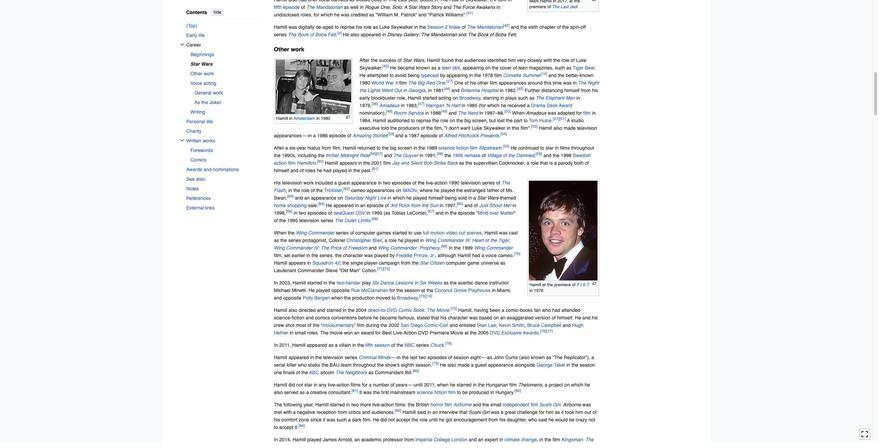 Task type: vqa. For each thing, say whether or not it's contained in the screenshot.
Note
no



Task type: locate. For each thing, give the bounding box(es) containing it.
1 vertical spatial x small image
[[180, 138, 184, 143]]

x small image
[[180, 42, 184, 46], [180, 138, 184, 143]]

0 vertical spatial x small image
[[180, 42, 184, 46]]



Task type: describe. For each thing, give the bounding box(es) containing it.
1 x small image from the top
[[180, 42, 184, 46]]

2 x small image from the top
[[180, 138, 184, 143]]

fullscreen image
[[861, 432, 868, 439]]



